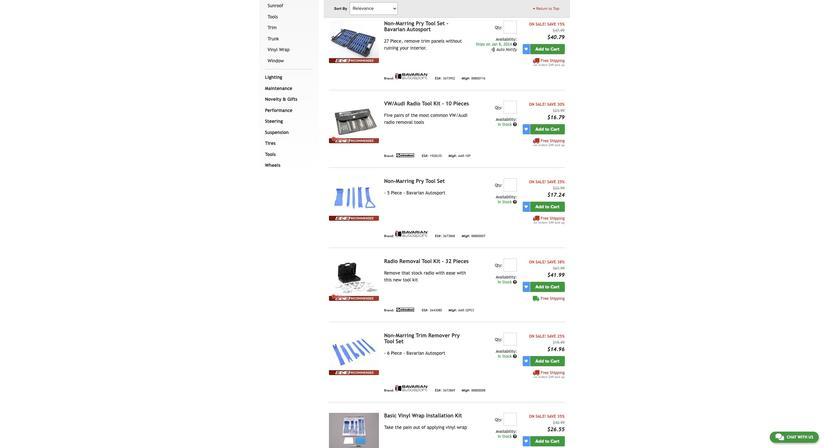 Task type: locate. For each thing, give the bounding box(es) containing it.
1 stock from the top
[[502, 122, 512, 127]]

2 marring from the top
[[396, 178, 414, 184]]

and for $16.79
[[555, 143, 560, 147]]

3 availability: from the top
[[496, 195, 517, 200]]

kit up wrap
[[455, 413, 462, 419]]

remove
[[404, 38, 420, 44]]

to for $16.79
[[545, 127, 549, 132]]

bav auto tools - corporate logo image up basic vinyl wrap installation kit
[[396, 386, 429, 392]]

save up $19.99 on the bottom right
[[547, 335, 556, 339]]

add to wish list image for $14.96
[[525, 360, 528, 363]]

pry up "trim"
[[416, 20, 424, 27]]

add to cart down $16.79
[[536, 127, 560, 132]]

on inside on sale!                         save 25% $22.99 $17.24
[[529, 180, 535, 184]]

2 vertical spatial non-
[[384, 333, 396, 339]]

availability:
[[496, 37, 517, 42], [496, 117, 517, 122], [496, 195, 517, 200], [496, 275, 517, 280], [496, 350, 517, 354], [496, 430, 517, 435]]

cart down $17.24
[[551, 204, 560, 210]]

1 vertical spatial the
[[395, 425, 402, 431]]

1 $49 from the top
[[549, 63, 554, 67]]

2 up from the top
[[561, 143, 565, 147]]

0 vertical spatial non-
[[384, 20, 396, 27]]

piece,
[[390, 38, 403, 44]]

5 in stock from the top
[[498, 435, 513, 439]]

add to cart button down $17.24
[[530, 202, 565, 212]]

sale! inside on sale!                         save 25% $19.99 $14.96
[[536, 335, 546, 339]]

qty: for radio removal tool kit - 32 pieces
[[495, 263, 503, 268]]

comments image
[[775, 434, 784, 442]]

free for $40.79
[[541, 58, 549, 63]]

2 aar- from the top
[[458, 309, 465, 313]]

- inside non-marring pry tool set - bavarian autosport
[[447, 20, 448, 27]]

2 in from the top
[[498, 200, 501, 205]]

to
[[549, 6, 552, 11], [545, 46, 549, 52], [545, 127, 549, 132], [545, 204, 549, 210], [545, 285, 549, 290], [545, 359, 549, 364], [545, 439, 549, 445]]

pry inside non-marring trim remover pry tool set
[[452, 333, 460, 339]]

add for $41.99
[[536, 285, 544, 290]]

save inside on sale!                         save 25% $22.99 $17.24
[[547, 180, 556, 184]]

and down the $14.96
[[555, 376, 560, 379]]

on inside on sale!                         save 30% $23.99 $16.79
[[529, 102, 535, 107]]

add to cart button for $14.96
[[530, 357, 565, 367]]

sale! for $16.79
[[536, 102, 546, 107]]

up
[[561, 63, 565, 67], [561, 143, 565, 147], [561, 221, 565, 225], [561, 376, 565, 379]]

sale! inside on sale!                         save 38% $67.99 $41.99
[[536, 260, 546, 265]]

es#2608022 - phr05skt - basic vinyl wrap installation kit - take the pain out of applying vinyl wrap - assembled by ecs - audi bmw volkswagen mercedes benz mini porsche image
[[329, 413, 379, 449]]

1 horizontal spatial radio
[[424, 271, 434, 276]]

wrap up 'out'
[[412, 413, 425, 419]]

$40.99
[[553, 421, 565, 426]]

bav auto tools - corporate logo image up removal
[[396, 231, 429, 238]]

3 add to wish list image from the top
[[525, 286, 528, 289]]

5 add to cart button from the top
[[530, 357, 565, 367]]

in stock for $16.79
[[498, 122, 513, 127]]

3 shipping from the top
[[550, 216, 565, 221]]

mfg#: b8800116
[[462, 77, 485, 80]]

orders for $17.24
[[538, 221, 548, 225]]

3 qty: from the top
[[495, 183, 503, 188]]

5 free from the top
[[541, 371, 549, 376]]

3 up from the top
[[561, 221, 565, 225]]

1 question circle image from the top
[[513, 42, 517, 46]]

1 piece from the top
[[391, 190, 402, 196]]

4 stock from the top
[[502, 355, 512, 359]]

pry inside non-marring pry tool set - bavarian autosport
[[416, 20, 424, 27]]

wrap down trunk link
[[279, 47, 290, 52]]

in for non-marring trim remover pry tool set
[[498, 355, 501, 359]]

piece right 6
[[391, 351, 402, 356]]

6 save from the top
[[547, 415, 556, 419]]

free down $17.24
[[541, 216, 549, 221]]

2 stock from the top
[[502, 200, 512, 205]]

$49 for $17.24
[[549, 221, 554, 225]]

kit for 32
[[433, 259, 440, 265]]

es#1928335 - aar-10p - vw/audi radio tool kit - 10 pieces - five pairs of the most common vw/audi radio removal tools - schwaben - audi volkswagen image
[[329, 101, 379, 138]]

add down on sale!                         save 35% $40.99 $26.55
[[536, 439, 544, 445]]

1 vertical spatial set
[[437, 178, 445, 184]]

add to cart down $40.79
[[536, 46, 560, 52]]

piece for non-marring trim remover pry tool set
[[391, 351, 402, 356]]

1 vertical spatial 25%
[[557, 335, 565, 339]]

up down $16.79
[[561, 143, 565, 147]]

return
[[536, 6, 548, 11]]

free shipping on orders $49 and up
[[534, 58, 565, 67], [534, 139, 565, 147], [534, 216, 565, 225], [534, 371, 565, 379]]

of right 'out'
[[422, 425, 426, 431]]

trim inside non-marring trim remover pry tool set
[[416, 333, 427, 339]]

non- inside non-marring trim remover pry tool set
[[384, 333, 396, 339]]

1 save from the top
[[547, 22, 556, 27]]

bav auto tools - corporate logo image
[[396, 73, 429, 80], [396, 231, 429, 238], [396, 386, 429, 392]]

3673868
[[443, 235, 455, 238]]

on for $16.79
[[529, 102, 535, 107]]

0 vertical spatial wrap
[[279, 47, 290, 52]]

to down $17.24
[[545, 204, 549, 210]]

0 vertical spatial tools link
[[266, 11, 311, 22]]

ecs tuning recommends this product. image for non-marring trim remover pry tool set
[[329, 371, 379, 376]]

1 vertical spatial schwaben - corporate logo image
[[396, 308, 415, 312]]

None number field
[[504, 21, 517, 34], [504, 101, 517, 114], [504, 179, 517, 192], [504, 259, 517, 272], [504, 333, 517, 346], [504, 413, 517, 427], [504, 21, 517, 34], [504, 101, 517, 114], [504, 179, 517, 192], [504, 259, 517, 272], [504, 333, 517, 346], [504, 413, 517, 427]]

sale! inside on sale!                         save 15% $47.99 $40.79
[[536, 22, 546, 27]]

2 vertical spatial marring
[[396, 333, 414, 339]]

es#2643080 - aar-32pcs - radio removal tool kit - 32 pieces - remove that stock radio with ease with this new tool kit - schwaben - audi bmw volkswagen mercedes benz mini porsche image
[[329, 259, 379, 296]]

1 vertical spatial radio
[[384, 259, 398, 265]]

in for non-marring pry tool set
[[498, 200, 501, 205]]

1 vertical spatial add to wish list image
[[525, 440, 528, 444]]

piece for non-marring pry tool set
[[391, 190, 402, 196]]

1 vertical spatial tools
[[265, 152, 276, 157]]

1 vertical spatial aar-
[[458, 309, 465, 313]]

3 in from the top
[[498, 280, 501, 285]]

es#: 3673952
[[435, 77, 455, 80]]

pieces for radio removal tool kit - 32 pieces
[[453, 259, 469, 265]]

cart for $17.24
[[551, 204, 560, 210]]

set for non-marring pry tool set - bavarian autosport
[[437, 20, 445, 27]]

save up $22.99
[[547, 180, 556, 184]]

0 vertical spatial bavarian
[[384, 26, 405, 32]]

save inside on sale!                         save 35% $40.99 $26.55
[[547, 415, 556, 419]]

ruining
[[384, 45, 398, 51]]

wrap
[[279, 47, 290, 52], [412, 413, 425, 419]]

sale! inside on sale!                         save 30% $23.99 $16.79
[[536, 102, 546, 107]]

autosport down non-marring pry tool set link
[[426, 190, 445, 196]]

trim up trunk
[[268, 25, 277, 30]]

steering
[[265, 119, 283, 124]]

free down $40.79
[[541, 58, 549, 63]]

vw/audi inside the five pairs of the most common vw/audi radio removal tools
[[449, 113, 468, 118]]

orders
[[538, 63, 548, 67], [538, 143, 548, 147], [538, 221, 548, 225], [538, 376, 548, 379]]

vw/audi radio tool kit - 10 pieces
[[384, 101, 469, 107]]

non- up the 27
[[384, 20, 396, 27]]

sale!
[[536, 22, 546, 27], [536, 102, 546, 107], [536, 180, 546, 184], [536, 260, 546, 265], [536, 335, 546, 339], [536, 415, 546, 419]]

0 vertical spatial piece
[[391, 190, 402, 196]]

bavarian down non-marring trim remover pry tool set
[[407, 351, 424, 356]]

add to cart down the $14.96
[[536, 359, 560, 364]]

2 cart from the top
[[551, 127, 560, 132]]

$19.99
[[553, 341, 565, 345]]

3 in stock from the top
[[498, 280, 513, 285]]

marring inside non-marring trim remover pry tool set
[[396, 333, 414, 339]]

1 horizontal spatial vinyl
[[398, 413, 410, 419]]

save inside on sale!                         save 25% $19.99 $14.96
[[547, 335, 556, 339]]

cart for $14.96
[[551, 359, 560, 364]]

5 on from the top
[[529, 335, 535, 339]]

autosport for trim
[[426, 351, 445, 356]]

bavarian for trim
[[407, 351, 424, 356]]

pairs
[[394, 113, 404, 118]]

1 vertical spatial non-
[[384, 178, 396, 184]]

0 vertical spatial the
[[411, 113, 418, 118]]

1 question circle image from the top
[[513, 123, 517, 127]]

0 vertical spatial question circle image
[[513, 42, 517, 46]]

on for $17.24
[[534, 221, 537, 225]]

tool up remove that stock radio with ease with this new tool kit
[[422, 259, 432, 265]]

1 vertical spatial piece
[[391, 351, 402, 356]]

ecs tuning recommends this product. image for non-marring pry tool set - bavarian autosport
[[329, 58, 379, 63]]

2 free from the top
[[541, 139, 549, 143]]

$49 for $16.79
[[549, 143, 554, 147]]

1 add to wish list image from the top
[[525, 128, 528, 131]]

interior subcategories element
[[265, 0, 313, 70]]

3 free from the top
[[541, 216, 549, 221]]

tool inside non-marring pry tool set - bavarian autosport
[[426, 20, 436, 27]]

2 orders from the top
[[538, 143, 548, 147]]

and down $17.24
[[555, 221, 560, 225]]

non- up 5
[[384, 178, 396, 184]]

tools down sunroof
[[268, 14, 278, 19]]

steering link
[[264, 116, 311, 127]]

vinyl
[[268, 47, 278, 52], [398, 413, 410, 419]]

add to cart
[[536, 46, 560, 52], [536, 127, 560, 132], [536, 204, 560, 210], [536, 285, 560, 290], [536, 359, 560, 364], [536, 439, 560, 445]]

add for $16.79
[[536, 127, 544, 132]]

ease
[[446, 271, 456, 276]]

pieces right 32
[[453, 259, 469, 265]]

4 qty: from the top
[[495, 263, 503, 268]]

lighting
[[265, 75, 282, 80]]

basic vinyl wrap installation kit link
[[384, 413, 462, 419]]

1 vertical spatial radio
[[424, 271, 434, 276]]

add down on sale!                         save 30% $23.99 $16.79
[[536, 127, 544, 132]]

trunk link
[[266, 33, 311, 45]]

tool
[[403, 278, 411, 283]]

pry for non-marring pry tool set - bavarian autosport
[[416, 20, 424, 27]]

0 vertical spatial radio
[[407, 101, 420, 107]]

remover
[[428, 333, 450, 339]]

8,
[[499, 42, 502, 47]]

1 pieces from the top
[[453, 101, 469, 107]]

25%
[[557, 180, 565, 184], [557, 335, 565, 339]]

schwaben - corporate logo image left es#: 1928335
[[396, 154, 415, 158]]

and down $40.79
[[555, 63, 560, 67]]

4 in from the top
[[498, 355, 501, 359]]

0 vertical spatial set
[[437, 20, 445, 27]]

on inside on sale!                         save 25% $19.99 $14.96
[[529, 335, 535, 339]]

add to wish list image
[[525, 47, 528, 51], [525, 205, 528, 209], [525, 286, 528, 289], [525, 360, 528, 363]]

5 cart from the top
[[551, 359, 560, 364]]

on inside on sale!                         save 38% $67.99 $41.99
[[529, 260, 535, 265]]

0 horizontal spatial with
[[436, 271, 445, 276]]

1 ecs tuning recommends this product. image from the top
[[329, 58, 379, 63]]

pry up - 5 piece - bavarian autosport
[[416, 178, 424, 184]]

5 shipping from the top
[[550, 371, 565, 376]]

notify
[[506, 47, 517, 52]]

es#: left 3673952
[[435, 77, 442, 80]]

marring up - 6 piece - bavarian autosport
[[396, 333, 414, 339]]

autosport for pry
[[426, 190, 445, 196]]

1 horizontal spatial the
[[411, 113, 418, 118]]

sale! inside on sale!                         save 25% $22.99 $17.24
[[536, 180, 546, 184]]

4 orders from the top
[[538, 376, 548, 379]]

1 in from the top
[[498, 122, 501, 127]]

2 non- from the top
[[384, 178, 396, 184]]

5 add from the top
[[536, 359, 544, 364]]

bav auto tools - corporate logo image down interior.
[[396, 73, 429, 80]]

novelty & gifts link
[[264, 94, 311, 105]]

4 cart from the top
[[551, 285, 560, 290]]

4 shipping from the top
[[550, 297, 565, 301]]

up down $40.79
[[561, 63, 565, 67]]

mfg#: left b8800116
[[462, 77, 470, 80]]

1 horizontal spatial wrap
[[412, 413, 425, 419]]

1 vertical spatial bav auto tools - corporate logo image
[[396, 231, 429, 238]]

4 and from the top
[[555, 376, 560, 379]]

1 vertical spatial bavarian
[[407, 190, 424, 196]]

vinyl up pain
[[398, 413, 410, 419]]

marring inside non-marring pry tool set - bavarian autosport
[[396, 20, 414, 27]]

1 vertical spatial trim
[[416, 333, 427, 339]]

piece
[[391, 190, 402, 196], [391, 351, 402, 356]]

2 vertical spatial set
[[396, 339, 404, 345]]

add to cart button for $17.24
[[530, 202, 565, 212]]

0 vertical spatial aar-
[[458, 154, 465, 158]]

free
[[541, 58, 549, 63], [541, 139, 549, 143], [541, 216, 549, 221], [541, 297, 549, 301], [541, 371, 549, 376]]

1 vertical spatial vw/audi
[[449, 113, 468, 118]]

performance
[[265, 108, 293, 113]]

add to cart button down the $14.96
[[530, 357, 565, 367]]

radio up the remove
[[384, 259, 398, 265]]

add to wish list image for $41.99
[[525, 286, 528, 289]]

on for $40.79
[[534, 63, 537, 67]]

new
[[393, 278, 402, 283]]

availability: for $17.24
[[496, 195, 517, 200]]

1 shipping from the top
[[550, 58, 565, 63]]

orders down $17.24
[[538, 221, 548, 225]]

1 vertical spatial kit
[[433, 259, 440, 265]]

$49 down $17.24
[[549, 221, 554, 225]]

5 ecs tuning recommends this product. image from the top
[[329, 371, 379, 376]]

25% inside on sale!                         save 25% $19.99 $14.96
[[557, 335, 565, 339]]

bav auto tools - corporate logo image for non-marring pry tool set - bavarian autosport
[[396, 73, 429, 80]]

4 add from the top
[[536, 285, 544, 290]]

tires link
[[264, 138, 311, 149]]

out
[[413, 425, 420, 431]]

0 vertical spatial vw/audi
[[384, 101, 405, 107]]

3 free shipping on orders $49 and up from the top
[[534, 216, 565, 225]]

orders down $16.79
[[538, 143, 548, 147]]

tool inside non-marring trim remover pry tool set
[[384, 339, 394, 345]]

3 add from the top
[[536, 204, 544, 210]]

2 horizontal spatial with
[[798, 436, 807, 440]]

radio removal tool kit - 32 pieces
[[384, 259, 469, 265]]

2 vertical spatial pry
[[452, 333, 460, 339]]

in for radio removal tool kit - 32 pieces
[[498, 280, 501, 285]]

brand: for vw/audi radio tool kit - 10 pieces
[[384, 154, 394, 158]]

- 6 piece - bavarian autosport
[[384, 351, 445, 356]]

1 and from the top
[[555, 63, 560, 67]]

0 vertical spatial 25%
[[557, 180, 565, 184]]

non-marring pry tool set - bavarian autosport
[[384, 20, 448, 32]]

es#: 2643080
[[422, 309, 442, 313]]

tool
[[426, 20, 436, 27], [422, 101, 432, 107], [426, 178, 436, 184], [422, 259, 432, 265], [384, 339, 394, 345]]

2 piece from the top
[[391, 351, 402, 356]]

3 brand: from the top
[[384, 235, 394, 238]]

shipping down $17.24
[[550, 216, 565, 221]]

25% up $22.99
[[557, 180, 565, 184]]

add to cart down $26.55
[[536, 439, 560, 445]]

2 in stock from the top
[[498, 200, 513, 205]]

2 bav auto tools - corporate logo image from the top
[[396, 231, 429, 238]]

0 vertical spatial kit
[[434, 101, 441, 107]]

pry right remover
[[452, 333, 460, 339]]

tool up 6
[[384, 339, 394, 345]]

1 horizontal spatial with
[[457, 271, 466, 276]]

1 schwaben - corporate logo image from the top
[[396, 154, 415, 158]]

1 vertical spatial wrap
[[412, 413, 425, 419]]

on
[[529, 22, 535, 27], [529, 102, 535, 107], [529, 180, 535, 184], [529, 260, 535, 265], [529, 335, 535, 339], [529, 415, 535, 419]]

mfg#: left b8800007
[[462, 235, 470, 238]]

on for $17.24
[[529, 180, 535, 184]]

1 up from the top
[[561, 63, 565, 67]]

marring for non-marring pry tool set - bavarian autosport
[[396, 20, 414, 27]]

1 on from the top
[[529, 22, 535, 27]]

question circle image for $16.79
[[513, 123, 517, 127]]

0 vertical spatial vinyl
[[268, 47, 278, 52]]

2 add to wish list image from the top
[[525, 205, 528, 209]]

1 bav auto tools - corporate logo image from the top
[[396, 73, 429, 80]]

0 horizontal spatial wrap
[[279, 47, 290, 52]]

25% inside on sale!                         save 25% $22.99 $17.24
[[557, 180, 565, 184]]

2 pieces from the top
[[453, 259, 469, 265]]

add to cart up free shipping
[[536, 285, 560, 290]]

vw/audi down the 10
[[449, 113, 468, 118]]

25% up $19.99 on the bottom right
[[557, 335, 565, 339]]

trim
[[421, 38, 430, 44]]

stock
[[502, 122, 512, 127], [502, 200, 512, 205], [502, 280, 512, 285], [502, 355, 512, 359], [502, 435, 512, 439]]

autosport down remover
[[426, 351, 445, 356]]

4 brand: from the top
[[384, 309, 394, 313]]

2 schwaben - corporate logo image from the top
[[396, 308, 415, 312]]

b8800007
[[472, 235, 485, 238]]

$49 for $40.79
[[549, 63, 554, 67]]

radio
[[407, 101, 420, 107], [384, 259, 398, 265]]

non- inside non-marring pry tool set - bavarian autosport
[[384, 20, 396, 27]]

removal
[[399, 259, 420, 265]]

on
[[486, 42, 490, 47], [534, 63, 537, 67], [534, 143, 537, 147], [534, 221, 537, 225], [534, 376, 537, 379]]

5 in from the top
[[498, 435, 501, 439]]

2 25% from the top
[[557, 335, 565, 339]]

2 vertical spatial bav auto tools - corporate logo image
[[396, 386, 429, 392]]

3 bav auto tools - corporate logo image from the top
[[396, 386, 429, 392]]

mfg#: left b8800008
[[462, 389, 470, 393]]

1 orders from the top
[[538, 63, 548, 67]]

add to cart button down $16.79
[[530, 124, 565, 134]]

cart for $16.79
[[551, 127, 560, 132]]

0 horizontal spatial vinyl
[[268, 47, 278, 52]]

3 sale! from the top
[[536, 180, 546, 184]]

$49 down $40.79
[[549, 63, 554, 67]]

marring
[[396, 20, 414, 27], [396, 178, 414, 184], [396, 333, 414, 339]]

save left 35% at the bottom of page
[[547, 415, 556, 419]]

0 vertical spatial pry
[[416, 20, 424, 27]]

27
[[384, 38, 389, 44]]

0 vertical spatial bav auto tools - corporate logo image
[[396, 73, 429, 80]]

save inside on sale!                         save 15% $47.99 $40.79
[[547, 22, 556, 27]]

add to cart button
[[530, 44, 565, 54], [530, 124, 565, 134], [530, 202, 565, 212], [530, 282, 565, 292], [530, 357, 565, 367], [530, 437, 565, 447]]

2 vertical spatial kit
[[455, 413, 462, 419]]

1 horizontal spatial of
[[422, 425, 426, 431]]

orders for $40.79
[[538, 63, 548, 67]]

1 horizontal spatial vw/audi
[[449, 113, 468, 118]]

window
[[268, 58, 284, 63]]

shipping down $16.79
[[550, 139, 565, 143]]

marring for non-marring trim remover pry tool set
[[396, 333, 414, 339]]

&
[[283, 97, 286, 102]]

free for $17.24
[[541, 216, 549, 221]]

10
[[446, 101, 452, 107]]

add down on sale!                         save 25% $22.99 $17.24
[[536, 204, 544, 210]]

save for $16.79
[[547, 102, 556, 107]]

add down on sale!                         save 25% $19.99 $14.96
[[536, 359, 544, 364]]

es#:
[[435, 77, 442, 80], [422, 154, 429, 158], [435, 235, 442, 238], [422, 309, 429, 313], [435, 389, 442, 393]]

bavarian down non-marring pry tool set link
[[407, 190, 424, 196]]

ecs tuning recommends this product. image
[[329, 58, 379, 63], [329, 138, 379, 143], [329, 216, 379, 221], [329, 296, 379, 301], [329, 371, 379, 376]]

orders down the $14.96
[[538, 376, 548, 379]]

and
[[555, 63, 560, 67], [555, 143, 560, 147], [555, 221, 560, 225], [555, 376, 560, 379]]

qty: for vw/audi radio tool kit - 10 pieces
[[495, 106, 503, 110]]

tools inside interior subcategories element
[[268, 14, 278, 19]]

0 vertical spatial pieces
[[453, 101, 469, 107]]

1 availability: from the top
[[496, 37, 517, 42]]

vinyl down trunk
[[268, 47, 278, 52]]

non-marring trim remover pry tool set
[[384, 333, 460, 345]]

3 question circle image from the top
[[513, 281, 517, 285]]

on sale!                         save 15% $47.99 $40.79
[[529, 22, 565, 40]]

set up panels
[[437, 20, 445, 27]]

question circle image
[[513, 123, 517, 127], [513, 200, 517, 204], [513, 281, 517, 285], [513, 435, 517, 439]]

$49 down $16.79
[[549, 143, 554, 147]]

1 sale! from the top
[[536, 22, 546, 27]]

1 qty: from the top
[[495, 25, 503, 30]]

free down $41.99
[[541, 297, 549, 301]]

5 stock from the top
[[502, 435, 512, 439]]

4 save from the top
[[547, 260, 556, 265]]

3 add to cart button from the top
[[530, 202, 565, 212]]

non-marring pry tool set link
[[384, 178, 445, 184]]

panels
[[431, 38, 445, 44]]

tools
[[268, 14, 278, 19], [265, 152, 276, 157]]

5 availability: from the top
[[496, 350, 517, 354]]

1 non- from the top
[[384, 20, 396, 27]]

1 vertical spatial of
[[422, 425, 426, 431]]

autosport
[[407, 26, 431, 32], [426, 190, 445, 196], [426, 351, 445, 356]]

cart down $41.99
[[551, 285, 560, 290]]

1 vertical spatial marring
[[396, 178, 414, 184]]

shipping for $40.79
[[550, 58, 565, 63]]

kit for 10
[[434, 101, 441, 107]]

availability: for $14.96
[[496, 350, 517, 354]]

0 vertical spatial radio
[[384, 120, 395, 125]]

return to top link
[[533, 6, 560, 12]]

0 horizontal spatial radio
[[384, 259, 398, 265]]

sale! for $40.79
[[536, 22, 546, 27]]

schwaben - corporate logo image for radio
[[396, 154, 415, 158]]

save for $14.96
[[547, 335, 556, 339]]

5 add to cart from the top
[[536, 359, 560, 364]]

sale! for $41.99
[[536, 260, 546, 265]]

to down $40.79
[[545, 46, 549, 52]]

free shipping on orders $49 and up for $14.96
[[534, 371, 565, 379]]

add for $14.96
[[536, 359, 544, 364]]

save inside on sale!                         save 30% $23.99 $16.79
[[547, 102, 556, 107]]

on inside on sale!                         save 15% $47.99 $40.79
[[529, 22, 535, 27]]

0 vertical spatial marring
[[396, 20, 414, 27]]

non- for non-marring trim remover pry tool set
[[384, 333, 396, 339]]

kit left 32
[[433, 259, 440, 265]]

stock for $16.79
[[502, 122, 512, 127]]

save left 15%
[[547, 22, 556, 27]]

non- up 6
[[384, 333, 396, 339]]

ecs tuning recommends this product. image for vw/audi radio tool kit - 10 pieces
[[329, 138, 379, 143]]

set inside non-marring trim remover pry tool set
[[396, 339, 404, 345]]

radio down five
[[384, 120, 395, 125]]

4 sale! from the top
[[536, 260, 546, 265]]

save left 30%
[[547, 102, 556, 107]]

sale! for $14.96
[[536, 335, 546, 339]]

mfg#: for -
[[462, 77, 470, 80]]

2 on from the top
[[529, 102, 535, 107]]

1 vertical spatial pieces
[[453, 259, 469, 265]]

0 horizontal spatial trim
[[268, 25, 277, 30]]

schwaben - corporate logo image left the es#: 2643080
[[396, 308, 415, 312]]

set inside non-marring pry tool set - bavarian autosport
[[437, 20, 445, 27]]

2 vertical spatial bavarian
[[407, 351, 424, 356]]

4 add to cart button from the top
[[530, 282, 565, 292]]

1 vertical spatial question circle image
[[513, 355, 517, 359]]

2 add to cart button from the top
[[530, 124, 565, 134]]

in for vw/audi radio tool kit - 10 pieces
[[498, 122, 501, 127]]

2 sale! from the top
[[536, 102, 546, 107]]

sale! for $17.24
[[536, 180, 546, 184]]

cart down the $14.96
[[551, 359, 560, 364]]

3 non- from the top
[[384, 333, 396, 339]]

schwaben - corporate logo image
[[396, 154, 415, 158], [396, 308, 415, 312]]

es#: left 3673868
[[435, 235, 442, 238]]

question circle image
[[513, 42, 517, 46], [513, 355, 517, 359]]

set up - 6 piece - bavarian autosport
[[396, 339, 404, 345]]

0 vertical spatial autosport
[[407, 26, 431, 32]]

4 add to cart from the top
[[536, 285, 560, 290]]

pry
[[416, 20, 424, 27], [416, 178, 424, 184], [452, 333, 460, 339]]

free shipping on orders $49 and up for $40.79
[[534, 58, 565, 67]]

add to wish list image
[[525, 128, 528, 131], [525, 440, 528, 444]]

installation
[[426, 413, 454, 419]]

shipping down the $14.96
[[550, 371, 565, 376]]

add to cart for $14.96
[[536, 359, 560, 364]]

0 vertical spatial of
[[405, 113, 410, 118]]

orders for $14.96
[[538, 376, 548, 379]]

2 and from the top
[[555, 143, 560, 147]]

$16.79
[[547, 114, 565, 121]]

1 25% from the top
[[557, 180, 565, 184]]

0 vertical spatial trim
[[268, 25, 277, 30]]

pieces right the 10
[[453, 101, 469, 107]]

up for $17.24
[[561, 221, 565, 225]]

auto
[[496, 47, 505, 52]]

1 marring from the top
[[396, 20, 414, 27]]

and for $17.24
[[555, 221, 560, 225]]

2 shipping from the top
[[550, 139, 565, 143]]

$49 for $14.96
[[549, 376, 554, 379]]

2 vertical spatial autosport
[[426, 351, 445, 356]]

piece right 5
[[391, 190, 402, 196]]

bavarian up 'piece,'
[[384, 26, 405, 32]]

2 availability: from the top
[[496, 117, 517, 122]]

free shipping on orders $49 and up for $16.79
[[534, 139, 565, 147]]

shipping down $41.99
[[550, 297, 565, 301]]

1 vertical spatial pry
[[416, 178, 424, 184]]

1 vertical spatial vinyl
[[398, 413, 410, 419]]

save inside on sale!                         save 38% $67.99 $41.99
[[547, 260, 556, 265]]

mfg#: left 10p
[[449, 154, 457, 158]]

5 save from the top
[[547, 335, 556, 339]]

es#3673869 - b8800008 - non-marring trim remover pry tool set  - - 6 piece - bavarian autosport - bav auto tools - audi bmw volkswagen mercedes benz mini porsche image
[[329, 333, 379, 371]]

free shipping on orders $49 and up down $16.79
[[534, 139, 565, 147]]

to down the $14.96
[[545, 359, 549, 364]]

mfg#: aar-32pcs
[[449, 309, 474, 313]]

to for $14.96
[[545, 359, 549, 364]]

aar-
[[458, 154, 465, 158], [458, 309, 465, 313]]

cart down $26.55
[[551, 439, 560, 445]]

es#: left '3673869'
[[435, 389, 442, 393]]

add to cart button up free shipping
[[530, 282, 565, 292]]

1 vertical spatial autosport
[[426, 190, 445, 196]]

3 save from the top
[[547, 180, 556, 184]]

6 add from the top
[[536, 439, 544, 445]]

0 vertical spatial schwaben - corporate logo image
[[396, 154, 415, 158]]

$14.96
[[547, 347, 565, 353]]

add up free shipping
[[536, 285, 544, 290]]

brand: for non-marring trim remover pry tool set
[[384, 389, 394, 393]]

0 vertical spatial tools
[[268, 14, 278, 19]]

2 qty: from the top
[[495, 106, 503, 110]]

and down $16.79
[[555, 143, 560, 147]]

4 on from the top
[[529, 260, 535, 265]]

10p
[[465, 154, 471, 158]]

2 question circle image from the top
[[513, 355, 517, 359]]

3 add to cart from the top
[[536, 204, 560, 210]]

add to cart for $40.79
[[536, 46, 560, 52]]

0 horizontal spatial radio
[[384, 120, 395, 125]]

1 horizontal spatial trim
[[416, 333, 427, 339]]

- left 5
[[384, 190, 386, 196]]

es#: for 32
[[422, 309, 429, 313]]

4 free shipping on orders $49 and up from the top
[[534, 371, 565, 379]]

es#: left 1928335
[[422, 154, 429, 158]]

2 add from the top
[[536, 127, 544, 132]]

0 vertical spatial add to wish list image
[[525, 128, 528, 131]]

0 horizontal spatial of
[[405, 113, 410, 118]]

add to cart down $17.24
[[536, 204, 560, 210]]



Task type: describe. For each thing, give the bounding box(es) containing it.
non- for non-marring pry tool set
[[384, 178, 396, 184]]

5
[[387, 190, 390, 196]]

6 qty: from the top
[[495, 418, 503, 423]]

gifts
[[287, 97, 297, 102]]

of inside the five pairs of the most common vw/audi radio removal tools
[[405, 113, 410, 118]]

mfg#: b8800008
[[462, 389, 485, 393]]

add to cart for $16.79
[[536, 127, 560, 132]]

wheels link
[[264, 160, 311, 171]]

on for $16.79
[[534, 143, 537, 147]]

sunroof link
[[266, 0, 311, 11]]

0 horizontal spatial the
[[395, 425, 402, 431]]

mfg#: for tool
[[462, 389, 470, 393]]

mfg#: for 10
[[449, 154, 457, 158]]

on sale!                         save 35% $40.99 $26.55
[[529, 415, 565, 433]]

2024
[[504, 42, 512, 47]]

and for $14.96
[[555, 376, 560, 379]]

on for $40.79
[[529, 22, 535, 27]]

- left the 10
[[442, 101, 444, 107]]

in stock for $41.99
[[498, 280, 513, 285]]

shipping for $17.24
[[550, 216, 565, 221]]

window link
[[266, 56, 311, 67]]

non- for non-marring pry tool set - bavarian autosport
[[384, 20, 396, 27]]

6
[[387, 351, 390, 356]]

brand: for non-marring pry tool set - bavarian autosport
[[384, 77, 394, 80]]

6 add to cart button from the top
[[530, 437, 565, 447]]

ships on jan 8, 2024
[[476, 42, 513, 47]]

$67.99
[[553, 266, 565, 271]]

free shipping on orders $49 and up for $17.24
[[534, 216, 565, 225]]

ships
[[476, 42, 485, 47]]

availability: for $16.79
[[496, 117, 517, 122]]

maintenance
[[265, 86, 292, 91]]

with inside chat with us link
[[798, 436, 807, 440]]

shipping for $16.79
[[550, 139, 565, 143]]

add for $40.79
[[536, 46, 544, 52]]

free for $16.79
[[541, 139, 549, 143]]

to for $40.79
[[545, 46, 549, 52]]

vinyl
[[446, 425, 456, 431]]

add to wish list image for $40.79
[[525, 47, 528, 51]]

shipping for $14.96
[[550, 371, 565, 376]]

auto notify
[[496, 47, 517, 52]]

0 horizontal spatial vw/audi
[[384, 101, 405, 107]]

32
[[445, 259, 452, 265]]

cart for $40.79
[[551, 46, 560, 52]]

that
[[402, 271, 410, 276]]

es#: 1928335
[[422, 154, 442, 158]]

qty: for non-marring trim remover pry tool set
[[495, 338, 503, 342]]

jan
[[492, 42, 498, 47]]

trim inside interior subcategories element
[[268, 25, 277, 30]]

set for non-marring pry tool set
[[437, 178, 445, 184]]

sort by
[[334, 6, 347, 11]]

free shipping
[[541, 297, 565, 301]]

tool up most
[[422, 101, 432, 107]]

3673869
[[443, 389, 455, 393]]

pieces for vw/audi radio tool kit - 10 pieces
[[453, 101, 469, 107]]

stock for $41.99
[[502, 280, 512, 285]]

stock for $17.24
[[502, 200, 512, 205]]

chat with us
[[787, 436, 813, 440]]

4 question circle image from the top
[[513, 435, 517, 439]]

tires
[[265, 141, 276, 146]]

bavarian inside non-marring pry tool set - bavarian autosport
[[384, 26, 405, 32]]

maintenance link
[[264, 83, 311, 94]]

take the pain out of applying vinyl wrap
[[384, 425, 467, 431]]

4 free from the top
[[541, 297, 549, 301]]

interior.
[[410, 45, 427, 51]]

top
[[553, 6, 560, 11]]

orders for $16.79
[[538, 143, 548, 147]]

non-marring pry tool set
[[384, 178, 445, 184]]

vinyl inside interior subcategories element
[[268, 47, 278, 52]]

vinyl wrap link
[[266, 45, 311, 56]]

sunroof
[[268, 3, 283, 8]]

add to cart for $17.24
[[536, 204, 560, 210]]

on for $41.99
[[529, 260, 535, 265]]

and for $40.79
[[555, 63, 560, 67]]

6 availability: from the top
[[496, 430, 517, 435]]

trunk
[[268, 36, 279, 41]]

five pairs of the most common vw/audi radio removal tools
[[384, 113, 468, 125]]

ecs tuning recommends this product. image for radio removal tool kit - 32 pieces
[[329, 296, 379, 301]]

remove
[[384, 271, 400, 276]]

question circle image for $41.99
[[513, 281, 517, 285]]

radio inside the five pairs of the most common vw/audi radio removal tools
[[384, 120, 395, 125]]

your
[[400, 45, 409, 51]]

2643080
[[430, 309, 442, 313]]

tool up - 5 piece - bavarian autosport
[[426, 178, 436, 184]]

pry for non-marring pry tool set
[[416, 178, 424, 184]]

1928335
[[430, 154, 442, 158]]

lighting link
[[264, 72, 311, 83]]

add for $17.24
[[536, 204, 544, 210]]

novelty
[[265, 97, 281, 102]]

on sale!                         save 25% $22.99 $17.24
[[529, 180, 565, 198]]

3673952
[[443, 77, 455, 80]]

- left 32
[[442, 259, 444, 265]]

25% for $17.24
[[557, 180, 565, 184]]

brand: for radio removal tool kit - 32 pieces
[[384, 309, 394, 313]]

$23.99
[[553, 108, 565, 113]]

to for $41.99
[[545, 285, 549, 290]]

aar- for radio removal tool kit - 32 pieces
[[458, 309, 465, 313]]

mfg#: for 32
[[449, 309, 457, 313]]

bav auto tools - corporate logo image for non-marring trim remover pry tool set
[[396, 386, 429, 392]]

basic
[[384, 413, 397, 419]]

most
[[419, 113, 429, 118]]

$40.79
[[547, 34, 565, 40]]

radio inside remove that stock radio with ease with this new tool kit
[[424, 271, 434, 276]]

caret up image
[[533, 7, 535, 11]]

on for $14.96
[[529, 335, 535, 339]]

question circle image for $17.24
[[513, 200, 517, 204]]

tools for the topmost tools link
[[268, 14, 278, 19]]

qty: for non-marring pry tool set - bavarian autosport
[[495, 25, 503, 30]]

vw/audi radio tool kit - 10 pieces link
[[384, 101, 469, 107]]

6 cart from the top
[[551, 439, 560, 445]]

chat
[[787, 436, 797, 440]]

es#: 3673869
[[435, 389, 455, 393]]

wifi image
[[491, 47, 495, 52]]

stock for $14.96
[[502, 355, 512, 359]]

es#: for tool
[[435, 389, 442, 393]]

pain
[[403, 425, 412, 431]]

add to wish list image for $16.79
[[525, 128, 528, 131]]

add to cart button for $40.79
[[530, 44, 565, 54]]

on for $14.96
[[534, 376, 537, 379]]

27 piece, remove trim panels without ruining your interior.
[[384, 38, 462, 51]]

five
[[384, 113, 393, 118]]

performance link
[[264, 105, 311, 116]]

up for $14.96
[[561, 376, 565, 379]]

add to cart button for $16.79
[[530, 124, 565, 134]]

sale! inside on sale!                         save 35% $40.99 $26.55
[[536, 415, 546, 419]]

es#: for -
[[435, 77, 442, 80]]

to down $26.55
[[545, 439, 549, 445]]

add to wish list image for $17.24
[[525, 205, 528, 209]]

save for $40.79
[[547, 22, 556, 27]]

aar- for vw/audi radio tool kit - 10 pieces
[[458, 154, 465, 158]]

without
[[446, 38, 462, 44]]

35%
[[557, 415, 565, 419]]

es#3673952 - b8800116 - non-marring pry tool set - bavarian autosport - 27 piece, remove trim panels without ruining your interior. - bav auto tools - audi bmw volkswagen mercedes benz mini porsche image
[[329, 21, 379, 58]]

the inside the five pairs of the most common vw/audi radio removal tools
[[411, 113, 418, 118]]

6 add to cart from the top
[[536, 439, 560, 445]]

sort
[[334, 6, 342, 11]]

common
[[431, 113, 448, 118]]

trim link
[[266, 22, 311, 33]]

es#3673868 - b8800007 - non-marring pry tool set  - - 5 piece - bavarian autosport - bav auto tools - audi bmw volkswagen mini porsche image
[[329, 179, 379, 216]]

stock
[[412, 271, 422, 276]]

32pcs
[[465, 309, 474, 313]]

$41.99
[[547, 272, 565, 279]]

marring for non-marring pry tool set
[[396, 178, 414, 184]]

autosport inside non-marring pry tool set - bavarian autosport
[[407, 26, 431, 32]]

- down non-marring pry tool set
[[403, 190, 405, 196]]

tools for the bottommost tools link
[[265, 152, 276, 157]]

save for $41.99
[[547, 260, 556, 265]]

38%
[[557, 260, 565, 265]]

remove that stock radio with ease with this new tool kit
[[384, 271, 466, 283]]

return to top
[[535, 6, 560, 11]]

schwaben - corporate logo image for removal
[[396, 308, 415, 312]]

mfg#: aar-10p
[[449, 154, 471, 158]]

save for $17.24
[[547, 180, 556, 184]]

15%
[[557, 22, 565, 27]]

novelty & gifts
[[265, 97, 297, 102]]

$17.24
[[547, 192, 565, 198]]

- right 6
[[403, 351, 405, 356]]

on inside on sale!                         save 35% $40.99 $26.55
[[529, 415, 535, 419]]

1 horizontal spatial radio
[[407, 101, 420, 107]]

removal
[[396, 120, 413, 125]]

chat with us link
[[770, 432, 819, 444]]

question circle image for $14.96
[[513, 355, 517, 359]]

take
[[384, 425, 394, 431]]

cart for $41.99
[[551, 285, 560, 290]]

applying
[[427, 425, 444, 431]]

add to cart for $41.99
[[536, 285, 560, 290]]

wrap inside interior subcategories element
[[279, 47, 290, 52]]

on sale!                         save 25% $19.99 $14.96
[[529, 335, 565, 353]]

- left 6
[[384, 351, 386, 356]]

1 vertical spatial tools link
[[264, 149, 311, 160]]

question circle image for $40.79
[[513, 42, 517, 46]]

to left top
[[549, 6, 552, 11]]

vinyl wrap
[[268, 47, 290, 52]]

brand: for non-marring pry tool set
[[384, 235, 394, 238]]

up for $16.79
[[561, 143, 565, 147]]

radio removal tool kit - 32 pieces link
[[384, 259, 469, 265]]



Task type: vqa. For each thing, say whether or not it's contained in the screenshot.
fourth shipping
yes



